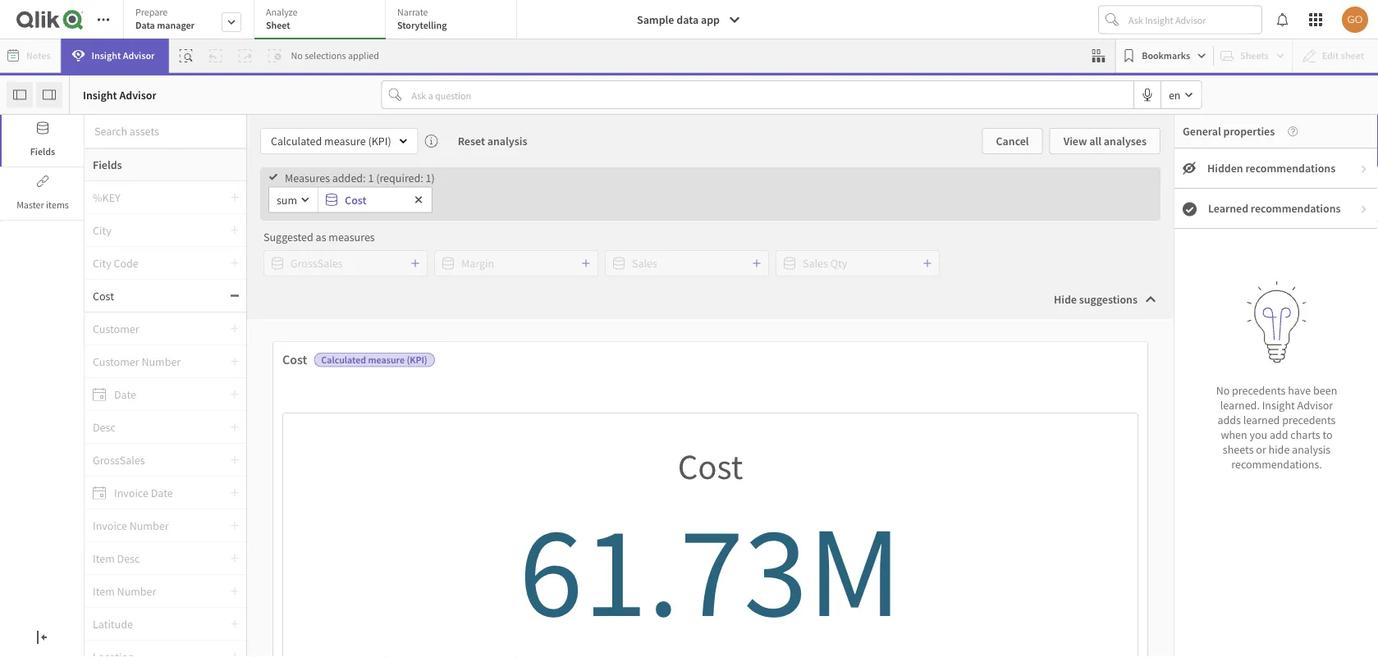 Task type: locate. For each thing, give the bounding box(es) containing it.
61.73m
[[519, 489, 902, 652]]

1 vertical spatial measure
[[368, 354, 405, 366]]

precedents down "have"
[[1282, 412, 1336, 427]]

advisor down data
[[123, 49, 155, 62]]

recommendations
[[1245, 161, 1336, 176], [1251, 201, 1341, 216]]

1 vertical spatial precedents
[[1282, 412, 1336, 427]]

insight advisor down insight advisor dropdown button
[[83, 87, 157, 102]]

1 horizontal spatial this
[[841, 206, 871, 230]]

recommendations inside button
[[1245, 161, 1336, 176]]

0 horizontal spatial no
[[291, 49, 303, 62]]

1 small image from the top
[[1359, 164, 1369, 174]]

added:
[[332, 170, 366, 185]]

0 vertical spatial (kpi)
[[368, 134, 391, 149]]

bookmarks
[[1142, 49, 1190, 62]]

Ask Insight Advisor text field
[[1125, 7, 1262, 33]]

smart search image
[[179, 49, 192, 62]]

advisor inside no precedents have been learned. insight advisor adds learned precedents when you add charts to sheets or hide analysis recommendations.
[[1297, 398, 1333, 412]]

small image inside learned recommendations button
[[1359, 204, 1369, 215]]

analysis inside button
[[487, 134, 527, 149]]

started
[[696, 206, 754, 230]]

1 vertical spatial analysis
[[1292, 442, 1331, 457]]

tab list
[[123, 0, 523, 41]]

to inside no precedents have been learned. insight advisor adds learned precedents when you add charts to sheets or hide analysis recommendations.
[[1323, 427, 1333, 442]]

general
[[1183, 124, 1221, 139]]

cost 61.73m
[[519, 444, 902, 652]]

1 vertical spatial (kpi)
[[407, 354, 427, 366]]

advisor up be
[[696, 451, 729, 465]]

0 vertical spatial measure
[[324, 134, 366, 149]]

1 horizontal spatial analysis
[[1292, 442, 1331, 457]]

insight advisor
[[92, 49, 155, 62], [83, 87, 157, 102]]

1 vertical spatial no
[[1216, 383, 1230, 398]]

this
[[841, 206, 871, 230], [754, 474, 771, 489]]

fields
[[30, 145, 55, 158], [93, 158, 122, 172]]

0 horizontal spatial this
[[754, 474, 771, 489]]

selections
[[305, 49, 346, 62]]

be
[[697, 474, 709, 489]]

ask
[[645, 451, 661, 465]]

adding
[[758, 206, 816, 230]]

0 vertical spatial small image
[[1359, 164, 1369, 174]]

suggested
[[263, 230, 313, 245]]

Search assets text field
[[85, 116, 246, 146]]

this left "sheet..." at right top
[[841, 206, 871, 230]]

cancel button
[[982, 128, 1043, 154]]

0 horizontal spatial fields
[[30, 145, 55, 158]]

precedents up "learned"
[[1232, 383, 1286, 398]]

calculated measure (kpi) inside calculated measure (kpi) popup button
[[271, 134, 391, 149]]

or
[[1256, 442, 1266, 457]]

1 master items button from the left
[[0, 168, 84, 220]]

reset analysis button
[[445, 128, 540, 154]]

to right charts
[[1323, 427, 1333, 442]]

no left selections
[[291, 49, 303, 62]]

recommendations down hidden recommendations button
[[1251, 201, 1341, 216]]

cost menu item
[[85, 280, 246, 313]]

0 vertical spatial analysis
[[487, 134, 527, 149]]

recommendations down help icon
[[1245, 161, 1336, 176]]

bookmarks button
[[1119, 43, 1210, 69]]

1 horizontal spatial measure
[[368, 354, 405, 366]]

analysis inside no precedents have been learned. insight advisor adds learned precedents when you add charts to sheets or hide analysis recommendations.
[[1292, 442, 1331, 457]]

fields button
[[0, 115, 84, 167], [2, 115, 84, 167], [85, 149, 246, 181]]

no for no precedents have been learned. insight advisor adds learned precedents when you add charts to sheets or hide analysis recommendations.
[[1216, 383, 1230, 398]]

measure inside popup button
[[324, 134, 366, 149]]

0 horizontal spatial (kpi)
[[368, 134, 391, 149]]

1 vertical spatial small image
[[1359, 204, 1369, 215]]

0 horizontal spatial analysis
[[487, 134, 527, 149]]

fields down search assets text field
[[93, 158, 122, 172]]

no precedents have been learned. insight advisor adds learned precedents when you add charts to sheets or hide analysis recommendations.
[[1216, 383, 1337, 472]]

can
[[677, 474, 694, 489]]

calculated measure (kpi)
[[271, 134, 391, 149], [321, 354, 427, 366]]

an
[[508, 206, 529, 230]]

analysis right hide at the right bottom
[[1292, 442, 1331, 457]]

data
[[677, 12, 699, 27]]

gary orlando image
[[1342, 7, 1368, 33]]

en
[[1169, 87, 1181, 102]]

no inside no precedents have been learned. insight advisor adds learned precedents when you add charts to sheets or hide analysis recommendations.
[[1216, 383, 1230, 398]]

1 vertical spatial calculated
[[321, 354, 366, 366]]

calculated
[[271, 134, 322, 149], [321, 354, 366, 366]]

1 vertical spatial insight advisor
[[83, 87, 157, 102]]

sample data app
[[637, 12, 720, 27]]

view all analyses button
[[1049, 128, 1161, 154]]

insight
[[92, 49, 121, 62], [83, 87, 117, 102], [1262, 398, 1295, 412], [663, 451, 694, 465]]

no up adds
[[1216, 383, 1230, 398]]

when
[[1221, 427, 1247, 442]]

hidden
[[1207, 161, 1243, 176]]

(kpi)
[[368, 134, 391, 149], [407, 354, 427, 366]]

tab list containing prepare
[[123, 0, 523, 41]]

0 vertical spatial calculated
[[271, 134, 322, 149]]

to right adding
[[820, 206, 837, 230]]

advisor up charts
[[1297, 398, 1333, 412]]

prepare data manager
[[135, 6, 195, 32]]

0 horizontal spatial measure
[[324, 134, 366, 149]]

this down any
[[754, 474, 771, 489]]

analysis right reset
[[487, 134, 527, 149]]

recommendations for hidden recommendations
[[1245, 161, 1336, 176]]

learned recommendations
[[1208, 201, 1341, 216]]

sample data app button
[[627, 7, 751, 33]]

learned.
[[1220, 398, 1260, 412]]

0 vertical spatial calculated measure (kpi)
[[271, 134, 391, 149]]

view all analyses
[[1063, 134, 1147, 149]]

advisor
[[123, 49, 155, 62], [119, 87, 157, 102], [1297, 398, 1333, 412], [696, 451, 729, 465]]

(required:
[[376, 170, 423, 185]]

precedents
[[1232, 383, 1286, 398], [1282, 412, 1336, 427]]

2 small image from the top
[[1359, 204, 1369, 215]]

1 horizontal spatial (kpi)
[[407, 354, 427, 366]]

insight advisor down data
[[92, 49, 155, 62]]

small image for learned recommendations
[[1359, 204, 1369, 215]]

1 horizontal spatial no
[[1216, 383, 1230, 398]]

1 vertical spatial this
[[754, 474, 771, 489]]

ask insight advisor
[[645, 451, 729, 465]]

sheet
[[266, 19, 290, 32]]

view
[[1063, 134, 1087, 149]]

no
[[291, 49, 303, 62], [1216, 383, 1230, 398]]

small image for hidden recommendations
[[1359, 164, 1369, 174]]

recommendations inside button
[[1251, 201, 1341, 216]]

saved
[[711, 474, 739, 489]]

0 vertical spatial insight advisor
[[92, 49, 155, 62]]

cost
[[345, 192, 367, 207], [93, 288, 114, 303], [282, 351, 307, 368], [678, 444, 743, 489]]

to left the 'get'
[[646, 206, 663, 230]]

app
[[701, 12, 720, 27]]

to
[[646, 206, 663, 230], [820, 206, 837, 230], [1323, 427, 1333, 442], [741, 474, 751, 489]]

analysis
[[487, 134, 527, 149], [1292, 442, 1331, 457]]

this inside . any found insights can be saved to this sheet.
[[754, 474, 771, 489]]

been
[[1313, 383, 1337, 398]]

to right saved
[[741, 474, 751, 489]]

master items button
[[0, 168, 84, 220], [2, 168, 84, 220]]

0 vertical spatial no
[[291, 49, 303, 62]]

measure
[[324, 134, 366, 149], [368, 354, 405, 366]]

view disabled image
[[1183, 162, 1196, 175]]

1 vertical spatial recommendations
[[1251, 201, 1341, 216]]

narrate
[[397, 6, 428, 18]]

cost inside cost 61.73m
[[678, 444, 743, 489]]

0 vertical spatial recommendations
[[1245, 161, 1336, 176]]

small image
[[1359, 164, 1369, 174], [1359, 204, 1369, 215]]

analyses
[[1104, 134, 1147, 149]]

any
[[745, 450, 763, 465]]

properties
[[1223, 124, 1275, 139]]

to inside . any found insights can be saved to this sheet.
[[741, 474, 751, 489]]

fields up master items
[[30, 145, 55, 158]]



Task type: vqa. For each thing, say whether or not it's contained in the screenshot.
the top the events
no



Task type: describe. For each thing, give the bounding box(es) containing it.
measures added: 1 (required: 1)
[[285, 170, 435, 185]]

1 vertical spatial calculated measure (kpi)
[[321, 354, 427, 366]]

Ask a question text field
[[408, 82, 1133, 108]]

hidden recommendations button
[[1175, 149, 1378, 189]]

suggested as measures
[[263, 230, 375, 245]]

choose an option below to get started adding to this sheet...
[[443, 206, 935, 230]]

tab list inside the 61.73m application
[[123, 0, 523, 41]]

analyze sheet
[[266, 6, 297, 32]]

61.73m application
[[0, 0, 1378, 657]]

0 vertical spatial this
[[841, 206, 871, 230]]

sheet...
[[875, 206, 935, 230]]

hide properties image
[[43, 88, 56, 101]]

measures
[[329, 230, 375, 245]]

sheet.
[[674, 497, 704, 511]]

hide suggestions button
[[1041, 286, 1167, 313]]

cancel
[[996, 134, 1029, 149]]

insight inside no precedents have been learned. insight advisor adds learned precedents when you add charts to sheets or hide analysis recommendations.
[[1262, 398, 1295, 412]]

narrate storytelling
[[397, 6, 447, 32]]

calculated measure (kpi) button
[[260, 128, 418, 154]]

get
[[667, 206, 693, 230]]

deselect field image
[[414, 195, 424, 205]]

help image
[[1275, 126, 1298, 136]]

insight inside dropdown button
[[92, 49, 121, 62]]

hide
[[1269, 442, 1290, 457]]

no selections applied
[[291, 49, 379, 62]]

no for no selections applied
[[291, 49, 303, 62]]

sheets
[[1223, 442, 1254, 457]]

1 horizontal spatial fields
[[93, 158, 122, 172]]

learned recommendations button
[[1175, 189, 1378, 229]]

cost inside menu item
[[93, 288, 114, 303]]

cost button
[[85, 288, 230, 303]]

sum
[[277, 192, 297, 207]]

manager
[[157, 19, 195, 32]]

found
[[607, 474, 635, 489]]

calculated inside popup button
[[271, 134, 322, 149]]

1
[[368, 170, 374, 185]]

option
[[533, 206, 587, 230]]

advisor inside dropdown button
[[123, 49, 155, 62]]

items
[[46, 199, 69, 211]]

advisor down insight advisor dropdown button
[[119, 87, 157, 102]]

analyze
[[266, 6, 297, 18]]

master
[[17, 199, 44, 211]]

measures
[[285, 170, 330, 185]]

recommendations.
[[1231, 457, 1322, 472]]

sum button
[[269, 188, 318, 212]]

suggestions
[[1079, 292, 1138, 307]]

applied
[[348, 49, 379, 62]]

add
[[1270, 427, 1288, 442]]

reset analysis
[[458, 134, 527, 149]]

1)
[[426, 170, 435, 185]]

below
[[591, 206, 642, 230]]

recommendations for learned recommendations
[[1251, 201, 1341, 216]]

prepare
[[135, 6, 168, 18]]

adds
[[1218, 412, 1241, 427]]

. any found insights can be saved to this sheet.
[[607, 450, 771, 511]]

insights
[[637, 474, 675, 489]]

have
[[1288, 383, 1311, 398]]

selections tool image
[[1092, 49, 1105, 62]]

general properties
[[1183, 124, 1275, 139]]

storytelling
[[397, 19, 447, 32]]

en button
[[1161, 81, 1201, 108]]

hide suggestions
[[1054, 292, 1138, 307]]

choose
[[443, 206, 505, 230]]

hide
[[1054, 292, 1077, 307]]

you
[[1250, 427, 1267, 442]]

reset
[[458, 134, 485, 149]]

hide assets image
[[13, 88, 26, 101]]

0 vertical spatial precedents
[[1232, 383, 1286, 398]]

(kpi) inside popup button
[[368, 134, 391, 149]]

insight advisor inside dropdown button
[[92, 49, 155, 62]]

all
[[1089, 134, 1101, 149]]

sample
[[637, 12, 674, 27]]

as
[[316, 230, 326, 245]]

hidden recommendations
[[1207, 161, 1336, 176]]

insight advisor button
[[61, 39, 169, 73]]

learned
[[1208, 201, 1248, 216]]

2 master items button from the left
[[2, 168, 84, 220]]

.
[[740, 450, 743, 465]]

charts
[[1290, 427, 1320, 442]]

master items
[[17, 199, 69, 211]]

small image
[[1183, 202, 1197, 216]]

learned
[[1243, 412, 1280, 427]]

data
[[135, 19, 155, 32]]



